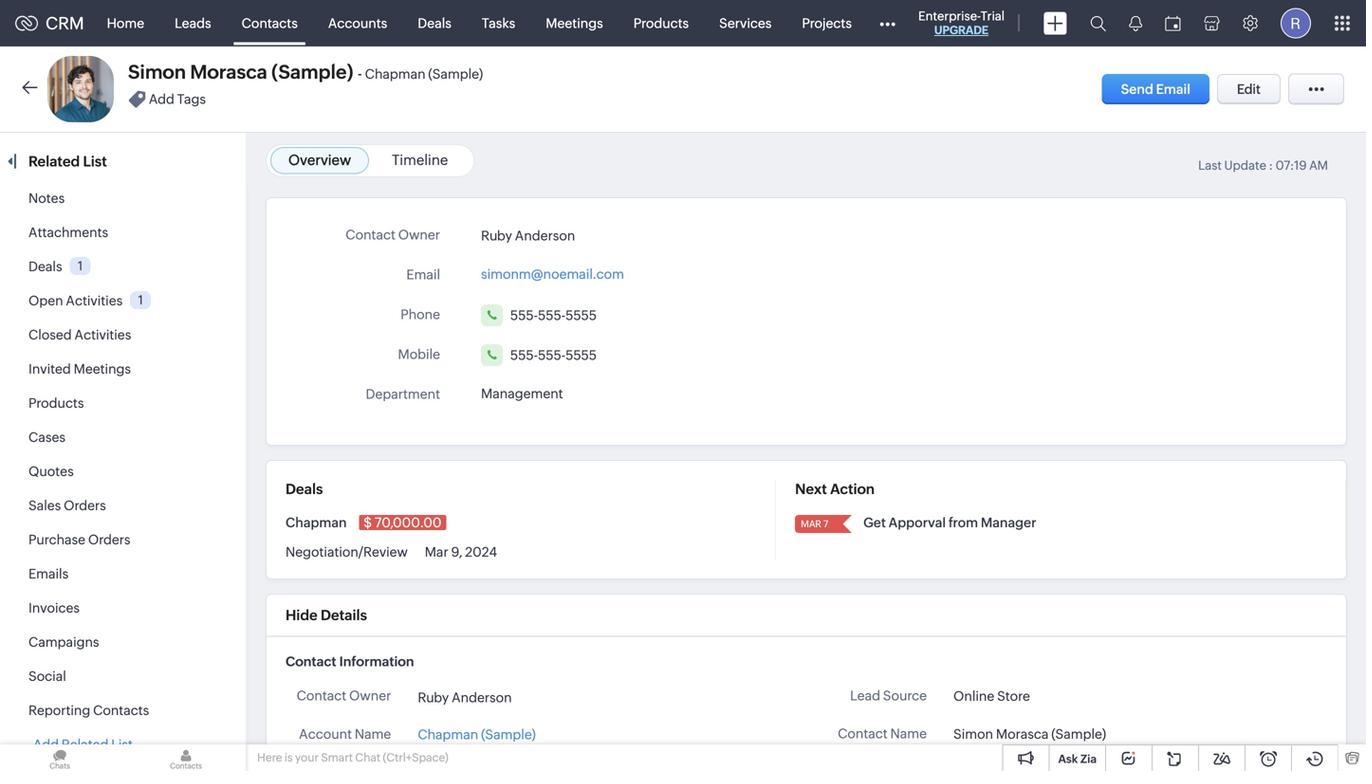 Task type: locate. For each thing, give the bounding box(es) containing it.
list
[[83, 153, 107, 170], [111, 737, 133, 752]]

0 vertical spatial 5555
[[565, 308, 597, 323]]

owner down the timeline link
[[398, 227, 440, 242]]

timeline
[[392, 152, 448, 168]]

contacts up add related list in the bottom left of the page
[[93, 703, 149, 718]]

create menu element
[[1032, 0, 1079, 46]]

555-555-5555 down simonm@noemail.com
[[510, 308, 597, 323]]

0 horizontal spatial name
[[355, 727, 391, 742]]

0 horizontal spatial ruby
[[418, 690, 449, 705]]

(sample)
[[271, 61, 353, 83], [428, 66, 483, 82], [1051, 727, 1106, 742], [481, 727, 536, 742]]

0 vertical spatial chapman (sample) link
[[365, 66, 483, 82]]

ruby anderson up simonm@noemail.com link
[[481, 228, 575, 243]]

1 vertical spatial 5555
[[565, 348, 597, 363]]

email up the phone
[[406, 267, 440, 282]]

get
[[863, 515, 886, 530]]

from
[[949, 515, 978, 530]]

1 horizontal spatial meetings
[[546, 16, 603, 31]]

chapman
[[365, 66, 426, 82], [286, 515, 349, 530], [418, 727, 478, 742]]

crm
[[46, 14, 84, 33]]

0 vertical spatial chapman
[[365, 66, 426, 82]]

1 vertical spatial add
[[33, 737, 59, 752]]

lead source
[[850, 688, 927, 703]]

1 vertical spatial deals link
[[28, 259, 62, 274]]

deals left tasks
[[418, 16, 451, 31]]

smart
[[321, 751, 353, 764]]

department
[[366, 387, 440, 402]]

chapman (sample) link right the -
[[365, 66, 483, 82]]

campaigns
[[28, 635, 99, 650]]

1 for open activities
[[138, 293, 143, 307]]

cases
[[28, 430, 65, 445]]

contact
[[346, 227, 396, 242], [286, 654, 336, 669], [297, 688, 346, 703], [838, 726, 888, 741]]

deals link
[[403, 0, 467, 46], [28, 259, 62, 274]]

0 horizontal spatial email
[[406, 267, 440, 282]]

ruby anderson
[[481, 228, 575, 243], [418, 690, 512, 705]]

0 vertical spatial contacts
[[242, 16, 298, 31]]

2 555-555-5555 from the top
[[510, 348, 597, 363]]

add down 'reporting'
[[33, 737, 59, 752]]

1 horizontal spatial list
[[111, 737, 133, 752]]

0 vertical spatial contact owner
[[346, 227, 440, 242]]

1 name from the left
[[890, 726, 927, 741]]

edit button
[[1217, 74, 1281, 104]]

list up attachments
[[83, 153, 107, 170]]

meetings down closed activities link
[[74, 361, 131, 377]]

contacts up the simon morasca (sample) - chapman (sample)
[[242, 16, 298, 31]]

0 vertical spatial list
[[83, 153, 107, 170]]

mar
[[801, 518, 821, 529], [425, 545, 448, 560]]

0 vertical spatial mar
[[801, 518, 821, 529]]

1 vertical spatial orders
[[88, 532, 130, 547]]

owner down the information
[[349, 688, 391, 703]]

Other Modules field
[[867, 8, 908, 38]]

products left the services link
[[633, 16, 689, 31]]

orders up 'purchase orders'
[[64, 498, 106, 513]]

0 horizontal spatial add
[[33, 737, 59, 752]]

0 horizontal spatial meetings
[[74, 361, 131, 377]]

open activities
[[28, 293, 123, 308]]

next
[[795, 481, 827, 498]]

deals link up open
[[28, 259, 62, 274]]

simon morasca (sample)
[[953, 727, 1106, 742]]

1 vertical spatial chapman (sample) link
[[418, 725, 536, 745]]

update
[[1224, 158, 1266, 173]]

reporting contacts
[[28, 703, 149, 718]]

1 vertical spatial ruby
[[418, 690, 449, 705]]

mar left the 7
[[801, 518, 821, 529]]

overview
[[288, 152, 351, 168]]

contact down lead at right bottom
[[838, 726, 888, 741]]

add tags
[[149, 91, 206, 107]]

chapman right the -
[[365, 66, 426, 82]]

anderson up chapman (sample)
[[452, 690, 512, 705]]

1 up open activities
[[78, 259, 83, 273]]

1 horizontal spatial contacts
[[242, 16, 298, 31]]

chapman (sample) link
[[365, 66, 483, 82], [418, 725, 536, 745]]

products link down the invited
[[28, 396, 84, 411]]

1 vertical spatial meetings
[[74, 361, 131, 377]]

1 horizontal spatial deals
[[286, 481, 323, 498]]

1 vertical spatial contact owner
[[297, 688, 391, 703]]

0 horizontal spatial owner
[[349, 688, 391, 703]]

2 5555 from the top
[[565, 348, 597, 363]]

simon up add tags
[[128, 61, 186, 83]]

555-555-5555 up management
[[510, 348, 597, 363]]

search image
[[1090, 15, 1106, 31]]

products down the invited
[[28, 396, 84, 411]]

campaigns link
[[28, 635, 99, 650]]

ruby for simonm@noemail.com
[[481, 228, 512, 243]]

morasca
[[190, 61, 267, 83], [996, 727, 1049, 742]]

5555
[[565, 308, 597, 323], [565, 348, 597, 363]]

owner
[[398, 227, 440, 242], [349, 688, 391, 703]]

simonm@noemail.com link
[[481, 261, 624, 282]]

meetings link
[[531, 0, 618, 46]]

contact down hide
[[286, 654, 336, 669]]

simonm@noemail.com
[[481, 267, 624, 282]]

home link
[[92, 0, 160, 46]]

0 vertical spatial add
[[149, 91, 174, 107]]

1 vertical spatial owner
[[349, 688, 391, 703]]

1 vertical spatial mar
[[425, 545, 448, 560]]

0 horizontal spatial deals link
[[28, 259, 62, 274]]

sales orders link
[[28, 498, 106, 513]]

0 horizontal spatial deals
[[28, 259, 62, 274]]

ask zia
[[1058, 753, 1097, 766]]

lead
[[850, 688, 880, 703]]

activities up invited meetings
[[74, 327, 131, 342]]

accounts
[[328, 16, 387, 31]]

meetings right tasks
[[546, 16, 603, 31]]

chapman up negotiation/review
[[286, 515, 349, 530]]

1 vertical spatial simon
[[953, 727, 993, 742]]

tasks link
[[467, 0, 531, 46]]

name up "chat"
[[355, 727, 391, 742]]

add left tags
[[149, 91, 174, 107]]

1 vertical spatial chapman
[[286, 515, 349, 530]]

products link left services
[[618, 0, 704, 46]]

management
[[481, 386, 563, 401]]

list down 'reporting contacts' at the bottom left
[[111, 737, 133, 752]]

0 vertical spatial deals link
[[403, 0, 467, 46]]

orders right purchase
[[88, 532, 130, 547]]

signals element
[[1118, 0, 1154, 46]]

here
[[257, 751, 282, 764]]

ruby anderson for chapman (sample)
[[418, 690, 512, 705]]

0 horizontal spatial mar
[[425, 545, 448, 560]]

1 horizontal spatial morasca
[[996, 727, 1049, 742]]

products link
[[618, 0, 704, 46], [28, 396, 84, 411]]

1 horizontal spatial ruby
[[481, 228, 512, 243]]

1 vertical spatial ruby anderson
[[418, 690, 512, 705]]

contacts image
[[126, 745, 246, 771]]

morasca for simon morasca (sample) - chapman (sample)
[[190, 61, 267, 83]]

timeline link
[[392, 152, 448, 168]]

1 horizontal spatial email
[[1156, 82, 1190, 97]]

1 horizontal spatial mar
[[801, 518, 821, 529]]

store
[[997, 689, 1030, 704]]

name for account name
[[355, 727, 391, 742]]

1 horizontal spatial simon
[[953, 727, 993, 742]]

1 horizontal spatial name
[[890, 726, 927, 741]]

1 horizontal spatial products
[[633, 16, 689, 31]]

is
[[285, 751, 293, 764]]

negotiation/review
[[286, 545, 410, 560]]

leads link
[[160, 0, 226, 46]]

0 horizontal spatial anderson
[[452, 690, 512, 705]]

1 vertical spatial 555-555-5555
[[510, 348, 597, 363]]

ruby anderson for simonm@noemail.com
[[481, 228, 575, 243]]

1 5555 from the top
[[565, 308, 597, 323]]

0 horizontal spatial morasca
[[190, 61, 267, 83]]

0 horizontal spatial products link
[[28, 396, 84, 411]]

attachments link
[[28, 225, 108, 240]]

0 vertical spatial morasca
[[190, 61, 267, 83]]

contact owner down contact information
[[297, 688, 391, 703]]

send email button
[[1102, 74, 1209, 104]]

invoices
[[28, 601, 80, 616]]

1 vertical spatial contacts
[[93, 703, 149, 718]]

0 vertical spatial activities
[[66, 293, 123, 308]]

0 vertical spatial meetings
[[546, 16, 603, 31]]

7
[[823, 518, 828, 529]]

sales
[[28, 498, 61, 513]]

9,
[[451, 545, 462, 560]]

contact owner down the timeline link
[[346, 227, 440, 242]]

deals
[[418, 16, 451, 31], [28, 259, 62, 274], [286, 481, 323, 498]]

related
[[28, 153, 80, 170], [61, 737, 109, 752]]

morasca up tags
[[190, 61, 267, 83]]

mar left 9,
[[425, 545, 448, 560]]

0 vertical spatial owner
[[398, 227, 440, 242]]

1 horizontal spatial owner
[[398, 227, 440, 242]]

1 vertical spatial 1
[[138, 293, 143, 307]]

related down 'reporting contacts' at the bottom left
[[61, 737, 109, 752]]

anderson for simonm@noemail.com
[[515, 228, 575, 243]]

0 vertical spatial 555-555-5555
[[510, 308, 597, 323]]

ruby up simonm@noemail.com link
[[481, 228, 512, 243]]

0 vertical spatial orders
[[64, 498, 106, 513]]

name for contact name
[[890, 726, 927, 741]]

1 horizontal spatial products link
[[618, 0, 704, 46]]

simon down online
[[953, 727, 993, 742]]

services
[[719, 16, 772, 31]]

0 horizontal spatial list
[[83, 153, 107, 170]]

get apporval from manager
[[863, 515, 1036, 530]]

enterprise-
[[918, 9, 981, 23]]

chapman (sample)
[[418, 727, 536, 742]]

1 vertical spatial related
[[61, 737, 109, 752]]

1 horizontal spatial add
[[149, 91, 174, 107]]

1 vertical spatial morasca
[[996, 727, 1049, 742]]

1 right open activities
[[138, 293, 143, 307]]

0 horizontal spatial simon
[[128, 61, 186, 83]]

ruby up chapman (sample)
[[418, 690, 449, 705]]

invoices link
[[28, 601, 80, 616]]

0 vertical spatial ruby anderson
[[481, 228, 575, 243]]

accounts link
[[313, 0, 403, 46]]

deals up open
[[28, 259, 62, 274]]

deals link left tasks
[[403, 0, 467, 46]]

2 name from the left
[[355, 727, 391, 742]]

name down 'source'
[[890, 726, 927, 741]]

1 horizontal spatial 1
[[138, 293, 143, 307]]

morasca down store at the bottom right of page
[[996, 727, 1049, 742]]

anderson up simonm@noemail.com link
[[515, 228, 575, 243]]

simon morasca (sample) - chapman (sample)
[[128, 61, 483, 83]]

2 vertical spatial chapman
[[418, 727, 478, 742]]

0 vertical spatial 1
[[78, 259, 83, 273]]

1 horizontal spatial anderson
[[515, 228, 575, 243]]

overview link
[[288, 152, 351, 168]]

0 horizontal spatial products
[[28, 396, 84, 411]]

0 vertical spatial ruby
[[481, 228, 512, 243]]

orders for purchase orders
[[88, 532, 130, 547]]

0 vertical spatial products link
[[618, 0, 704, 46]]

attachments
[[28, 225, 108, 240]]

0 horizontal spatial 1
[[78, 259, 83, 273]]

email right the send
[[1156, 82, 1190, 97]]

:
[[1269, 158, 1273, 173]]

0 vertical spatial anderson
[[515, 228, 575, 243]]

chapman up (ctrl+space)
[[418, 727, 478, 742]]

1 vertical spatial products link
[[28, 396, 84, 411]]

1 vertical spatial anderson
[[452, 690, 512, 705]]

owner for account name
[[349, 688, 391, 703]]

1 vertical spatial activities
[[74, 327, 131, 342]]

invited meetings
[[28, 361, 131, 377]]

0 vertical spatial email
[[1156, 82, 1190, 97]]

2 horizontal spatial deals
[[418, 16, 451, 31]]

5555 for phone
[[565, 308, 597, 323]]

deals up the chapman link
[[286, 481, 323, 498]]

create menu image
[[1044, 12, 1067, 35]]

related up notes
[[28, 153, 80, 170]]

tasks
[[482, 16, 515, 31]]

meetings
[[546, 16, 603, 31], [74, 361, 131, 377]]

orders for sales orders
[[64, 498, 106, 513]]

0 vertical spatial simon
[[128, 61, 186, 83]]

account
[[299, 727, 352, 742]]

-
[[358, 65, 362, 82]]

get apporval from manager link
[[863, 515, 1036, 530]]

chapman for the chapman link
[[286, 515, 349, 530]]

activities up closed activities link
[[66, 293, 123, 308]]

0 horizontal spatial contacts
[[93, 703, 149, 718]]

ruby anderson up chapman (sample)
[[418, 690, 512, 705]]

1 555-555-5555 from the top
[[510, 308, 597, 323]]

$
[[364, 515, 372, 530]]

chapman (sample) link up (ctrl+space)
[[418, 725, 536, 745]]

orders
[[64, 498, 106, 513], [88, 532, 130, 547]]



Task type: vqa. For each thing, say whether or not it's contained in the screenshot.
Microsoft link
no



Task type: describe. For each thing, give the bounding box(es) containing it.
chapman for chapman (sample)
[[418, 727, 478, 742]]

0 vertical spatial products
[[633, 16, 689, 31]]

1 vertical spatial email
[[406, 267, 440, 282]]

open
[[28, 293, 63, 308]]

social
[[28, 669, 66, 684]]

closed activities
[[28, 327, 131, 342]]

projects link
[[787, 0, 867, 46]]

account name
[[299, 727, 391, 742]]

here is your smart chat (ctrl+space)
[[257, 751, 448, 764]]

mar 7
[[801, 518, 828, 529]]

chat
[[355, 751, 381, 764]]

invited
[[28, 361, 71, 377]]

send email
[[1121, 82, 1190, 97]]

1 vertical spatial list
[[111, 737, 133, 752]]

am
[[1309, 158, 1328, 173]]

quotes link
[[28, 464, 74, 479]]

crm link
[[15, 14, 84, 33]]

invited meetings link
[[28, 361, 131, 377]]

quotes
[[28, 464, 74, 479]]

profile element
[[1269, 0, 1322, 46]]

simon for simon morasca (sample) - chapman (sample)
[[128, 61, 186, 83]]

0 vertical spatial related
[[28, 153, 80, 170]]

(sample) inside the simon morasca (sample) - chapman (sample)
[[428, 66, 483, 82]]

add for add related list
[[33, 737, 59, 752]]

1 vertical spatial products
[[28, 396, 84, 411]]

hide details link
[[286, 607, 367, 624]]

555-555-5555 for mobile
[[510, 348, 597, 363]]

ruby for chapman (sample)
[[418, 690, 449, 705]]

action
[[830, 481, 875, 498]]

closed
[[28, 327, 72, 342]]

contact information
[[286, 654, 414, 669]]

calendar image
[[1165, 16, 1181, 31]]

manager
[[981, 515, 1036, 530]]

emails link
[[28, 566, 68, 582]]

chats image
[[0, 745, 120, 771]]

purchase
[[28, 532, 85, 547]]

morasca for simon morasca (sample)
[[996, 727, 1049, 742]]

next action
[[795, 481, 875, 498]]

signals image
[[1129, 15, 1142, 31]]

2024
[[465, 545, 497, 560]]

1 for deals
[[78, 259, 83, 273]]

last
[[1198, 158, 1222, 173]]

5555 for mobile
[[565, 348, 597, 363]]

contacts link
[[226, 0, 313, 46]]

online store
[[953, 689, 1030, 704]]

anderson for chapman (sample)
[[452, 690, 512, 705]]

last update : 07:19 am
[[1198, 158, 1328, 173]]

notes
[[28, 191, 65, 206]]

1 vertical spatial deals
[[28, 259, 62, 274]]

contact up account
[[297, 688, 346, 703]]

07:19
[[1276, 158, 1307, 173]]

add related list
[[33, 737, 133, 752]]

enterprise-trial upgrade
[[918, 9, 1005, 37]]

logo image
[[15, 16, 38, 31]]

phone
[[401, 307, 440, 322]]

chapman link
[[286, 515, 349, 530]]

profile image
[[1281, 8, 1311, 38]]

mobile
[[398, 347, 440, 362]]

owner for email
[[398, 227, 440, 242]]

zia
[[1080, 753, 1097, 766]]

trial
[[981, 9, 1005, 23]]

0 vertical spatial deals
[[418, 16, 451, 31]]

leads
[[175, 16, 211, 31]]

social link
[[28, 669, 66, 684]]

contact down the timeline link
[[346, 227, 396, 242]]

2 vertical spatial deals
[[286, 481, 323, 498]]

search element
[[1079, 0, 1118, 46]]

emails
[[28, 566, 68, 582]]

information
[[339, 654, 414, 669]]

activities for open activities
[[66, 293, 123, 308]]

purchase orders
[[28, 532, 130, 547]]

555-555-5555 for phone
[[510, 308, 597, 323]]

hide details
[[286, 607, 367, 624]]

add for add tags
[[149, 91, 174, 107]]

activities for closed activities
[[74, 327, 131, 342]]

mar for mar 9, 2024
[[425, 545, 448, 560]]

1 horizontal spatial deals link
[[403, 0, 467, 46]]

chapman inside the simon morasca (sample) - chapman (sample)
[[365, 66, 426, 82]]

source
[[883, 688, 927, 703]]

send
[[1121, 82, 1153, 97]]

online
[[953, 689, 994, 704]]

hide
[[286, 607, 318, 624]]

simon for simon morasca (sample)
[[953, 727, 993, 742]]

$ 70,000.00
[[364, 515, 442, 530]]

open activities link
[[28, 293, 123, 308]]

your
[[295, 751, 319, 764]]

details
[[321, 607, 367, 624]]

projects
[[802, 16, 852, 31]]

contact name
[[838, 726, 927, 741]]

email inside button
[[1156, 82, 1190, 97]]

sales orders
[[28, 498, 106, 513]]

tags
[[177, 91, 206, 107]]

closed activities link
[[28, 327, 131, 342]]

contact owner for account name
[[297, 688, 391, 703]]

cases link
[[28, 430, 65, 445]]

70,000.00
[[375, 515, 442, 530]]

mar for mar 7
[[801, 518, 821, 529]]

reporting
[[28, 703, 90, 718]]

notes link
[[28, 191, 65, 206]]

contact owner for email
[[346, 227, 440, 242]]

purchase orders link
[[28, 532, 130, 547]]

home
[[107, 16, 144, 31]]



